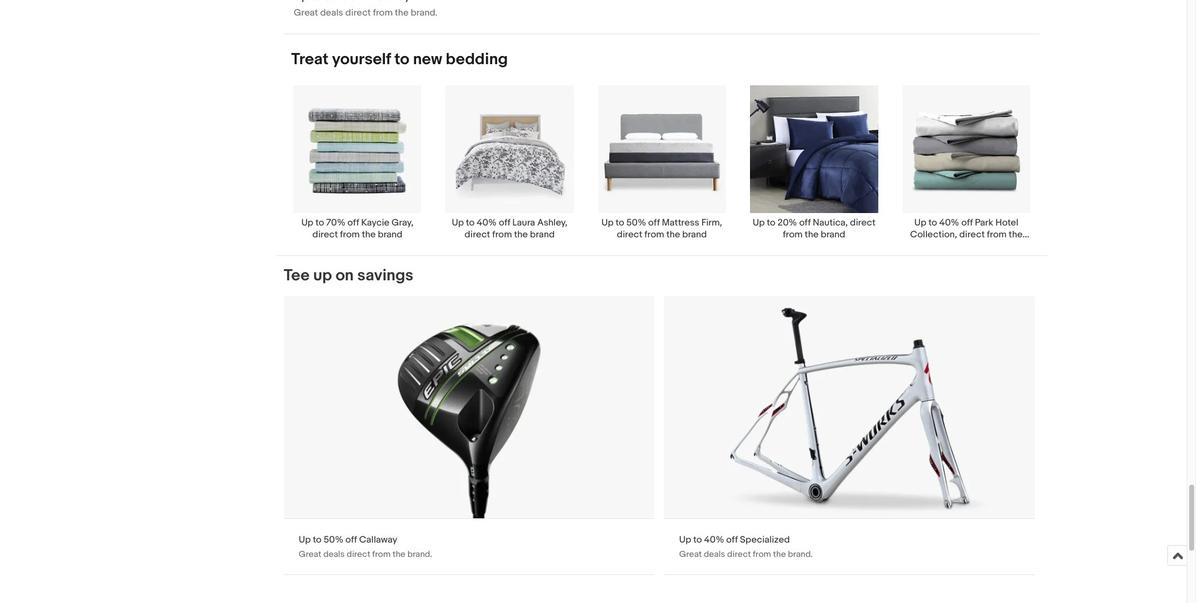 Task type: describe. For each thing, give the bounding box(es) containing it.
brand. for up to 40% off specialized
[[788, 549, 813, 560]]

up inside up to 50% off callaway great deals direct from the brand.
[[299, 534, 311, 546]]

nautica,
[[813, 217, 848, 229]]

up to 40% off specialized great deals direct from the brand.
[[680, 534, 813, 560]]

mattress
[[662, 217, 700, 229]]

the inside up to 40% off laura ashley, direct from the brand
[[514, 229, 528, 241]]

great deals direct from the brand. link
[[284, 0, 1040, 33]]

brand for laura
[[530, 229, 555, 241]]

tee
[[284, 266, 310, 285]]

direct inside up to 40% off specialized great deals direct from the brand.
[[727, 549, 751, 560]]

savings
[[357, 266, 414, 285]]

up to 20% off nautica, direct from the brand link
[[738, 85, 891, 241]]

the up treat yourself to new bedding
[[395, 7, 409, 19]]

off for specialized
[[727, 534, 738, 546]]

up for up to 50% off mattress firm, direct from the brand
[[602, 217, 614, 229]]

the inside up to 40% off park hotel collection, direct from the brand
[[1009, 229, 1023, 241]]

off for kaycie
[[348, 217, 359, 229]]

bedding
[[446, 50, 508, 69]]

great deals direct from the brand.
[[294, 7, 438, 19]]

direct up "yourself"
[[345, 7, 371, 19]]

great for up to 50% off callaway
[[299, 549, 321, 560]]

great for up to 40% off specialized
[[680, 549, 702, 560]]

up to 40% off park hotel collection, direct from the brand
[[910, 217, 1023, 252]]

up to 70% off kaycie gray, direct from the brand link
[[281, 85, 434, 241]]

ashley,
[[537, 217, 568, 229]]

up to 40% off park hotel collection, direct from the brand link
[[891, 85, 1043, 252]]

list containing up to 70% off kaycie gray, direct from the brand
[[276, 85, 1048, 256]]

the inside up to 50% off callaway great deals direct from the brand.
[[393, 549, 406, 560]]

brand inside "up to 20% off nautica, direct from the brand"
[[821, 229, 846, 241]]

gray,
[[392, 217, 414, 229]]

the inside "up to 20% off nautica, direct from the brand"
[[805, 229, 819, 241]]

from inside up to 70% off kaycie gray, direct from the brand
[[340, 229, 360, 241]]

on
[[336, 266, 354, 285]]

off for mattress
[[649, 217, 660, 229]]

up to 50% off mattress firm, direct from the brand link
[[586, 85, 738, 241]]

deals for up to 40% off specialized
[[704, 549, 726, 560]]

off for laura
[[499, 217, 511, 229]]

70%
[[326, 217, 346, 229]]

brand. for up to 50% off callaway
[[408, 549, 432, 560]]

direct inside "up to 20% off nautica, direct from the brand"
[[850, 217, 876, 229]]

40% for deals
[[704, 534, 724, 546]]

40% for collection,
[[940, 217, 960, 229]]

from inside up to 40% off laura ashley, direct from the brand
[[492, 229, 512, 241]]

hotel
[[996, 217, 1019, 229]]

to for up to 50% off callaway great deals direct from the brand.
[[313, 534, 322, 546]]

to for up to 20% off nautica, direct from the brand
[[767, 217, 776, 229]]



Task type: vqa. For each thing, say whether or not it's contained in the screenshot.
Great associated with Up to 40% off Specialized
yes



Task type: locate. For each thing, give the bounding box(es) containing it.
50% for deals
[[324, 534, 343, 546]]

to inside up to 50% off callaway great deals direct from the brand.
[[313, 534, 322, 546]]

20%
[[778, 217, 797, 229]]

yourself
[[332, 50, 391, 69]]

deals for up to 50% off callaway
[[323, 549, 345, 560]]

40% inside up to 40% off specialized great deals direct from the brand.
[[704, 534, 724, 546]]

50% for direct
[[627, 217, 646, 229]]

direct up up
[[313, 229, 338, 241]]

the right 70%
[[362, 229, 376, 241]]

brand
[[378, 229, 403, 241], [530, 229, 555, 241], [683, 229, 707, 241], [821, 229, 846, 241], [954, 241, 979, 252]]

great
[[294, 7, 318, 19], [299, 549, 321, 560], [680, 549, 702, 560]]

up for up to 70% off kaycie gray, direct from the brand
[[301, 217, 314, 229]]

the inside up to 70% off kaycie gray, direct from the brand
[[362, 229, 376, 241]]

up inside up to 40% off park hotel collection, direct from the brand
[[915, 217, 927, 229]]

laura
[[513, 217, 535, 229]]

specialized
[[740, 534, 790, 546]]

None text field
[[665, 296, 1035, 575]]

off
[[348, 217, 359, 229], [499, 217, 511, 229], [649, 217, 660, 229], [800, 217, 811, 229], [962, 217, 973, 229], [346, 534, 357, 546], [727, 534, 738, 546]]

off inside up to 50% off callaway great deals direct from the brand.
[[346, 534, 357, 546]]

brand inside up to 40% off laura ashley, direct from the brand
[[530, 229, 555, 241]]

direct left mattress
[[617, 229, 643, 241]]

list
[[276, 85, 1048, 256]]

off left specialized
[[727, 534, 738, 546]]

from
[[373, 7, 393, 19], [340, 229, 360, 241], [492, 229, 512, 241], [645, 229, 665, 241], [783, 229, 803, 241], [987, 229, 1007, 241], [372, 549, 391, 560], [753, 549, 772, 560]]

up to 20% off nautica, direct from the brand
[[753, 217, 876, 241]]

off left the callaway on the bottom left of the page
[[346, 534, 357, 546]]

direct left laura
[[465, 229, 490, 241]]

up to 40% off laura ashley, direct from the brand link
[[434, 85, 586, 241]]

great inside up to 40% off specialized great deals direct from the brand.
[[680, 549, 702, 560]]

the right the 20%
[[805, 229, 819, 241]]

40% inside up to 40% off laura ashley, direct from the brand
[[477, 217, 497, 229]]

to inside up to 70% off kaycie gray, direct from the brand
[[316, 217, 324, 229]]

50% inside up to 50% off mattress firm, direct from the brand
[[627, 217, 646, 229]]

brand.
[[411, 7, 438, 19], [408, 549, 432, 560], [788, 549, 813, 560]]

to for up to 70% off kaycie gray, direct from the brand
[[316, 217, 324, 229]]

direct inside up to 50% off mattress firm, direct from the brand
[[617, 229, 643, 241]]

up to 50% off callaway great deals direct from the brand.
[[299, 534, 432, 560]]

40% left park at the top right of the page
[[940, 217, 960, 229]]

direct down specialized
[[727, 549, 751, 560]]

the inside up to 40% off specialized great deals direct from the brand.
[[773, 549, 786, 560]]

2 horizontal spatial 40%
[[940, 217, 960, 229]]

the
[[395, 7, 409, 19], [362, 229, 376, 241], [514, 229, 528, 241], [667, 229, 681, 241], [805, 229, 819, 241], [1009, 229, 1023, 241], [393, 549, 406, 560], [773, 549, 786, 560]]

off left laura
[[499, 217, 511, 229]]

up
[[313, 266, 332, 285]]

up to 50% off mattress firm, direct from the brand
[[602, 217, 723, 241]]

50%
[[627, 217, 646, 229], [324, 534, 343, 546]]

1 horizontal spatial 50%
[[627, 217, 646, 229]]

50% left mattress
[[627, 217, 646, 229]]

collection,
[[910, 229, 958, 241]]

none text field containing up to 40% off specialized
[[665, 296, 1035, 575]]

up
[[301, 217, 314, 229], [452, 217, 464, 229], [602, 217, 614, 229], [753, 217, 765, 229], [915, 217, 927, 229], [299, 534, 311, 546], [680, 534, 692, 546]]

to inside "up to 20% off nautica, direct from the brand"
[[767, 217, 776, 229]]

to for up to 50% off mattress firm, direct from the brand
[[616, 217, 625, 229]]

up to 40% off laura ashley, direct from the brand
[[452, 217, 568, 241]]

brand inside up to 40% off park hotel collection, direct from the brand
[[954, 241, 979, 252]]

0 horizontal spatial 40%
[[477, 217, 497, 229]]

the right park at the top right of the page
[[1009, 229, 1023, 241]]

kaycie
[[361, 217, 390, 229]]

the down specialized
[[773, 549, 786, 560]]

brand inside up to 50% off mattress firm, direct from the brand
[[683, 229, 707, 241]]

from inside up to 50% off mattress firm, direct from the brand
[[645, 229, 665, 241]]

40% left specialized
[[704, 534, 724, 546]]

deals inside up to 40% off specialized great deals direct from the brand.
[[704, 549, 726, 560]]

up for up to 40% off laura ashley, direct from the brand
[[452, 217, 464, 229]]

to
[[395, 50, 410, 69], [316, 217, 324, 229], [466, 217, 475, 229], [616, 217, 625, 229], [767, 217, 776, 229], [929, 217, 938, 229], [313, 534, 322, 546], [694, 534, 702, 546]]

off right the 20%
[[800, 217, 811, 229]]

to inside up to 40% off park hotel collection, direct from the brand
[[929, 217, 938, 229]]

to inside up to 50% off mattress firm, direct from the brand
[[616, 217, 625, 229]]

1 vertical spatial 50%
[[324, 534, 343, 546]]

off for callaway
[[346, 534, 357, 546]]

brand. inside up to 50% off callaway great deals direct from the brand.
[[408, 549, 432, 560]]

direct right nautica,
[[850, 217, 876, 229]]

up for up to 20% off nautica, direct from the brand
[[753, 217, 765, 229]]

direct inside up to 40% off laura ashley, direct from the brand
[[465, 229, 490, 241]]

off left mattress
[[649, 217, 660, 229]]

up inside up to 50% off mattress firm, direct from the brand
[[602, 217, 614, 229]]

off for park
[[962, 217, 973, 229]]

up inside up to 70% off kaycie gray, direct from the brand
[[301, 217, 314, 229]]

brand inside up to 70% off kaycie gray, direct from the brand
[[378, 229, 403, 241]]

new
[[413, 50, 442, 69]]

direct left "hotel"
[[960, 229, 985, 241]]

direct
[[345, 7, 371, 19], [850, 217, 876, 229], [313, 229, 338, 241], [465, 229, 490, 241], [617, 229, 643, 241], [960, 229, 985, 241], [347, 549, 371, 560], [727, 549, 751, 560]]

to for up to 40% off specialized great deals direct from the brand.
[[694, 534, 702, 546]]

treat yourself to new bedding
[[291, 50, 508, 69]]

to for up to 40% off park hotel collection, direct from the brand
[[929, 217, 938, 229]]

Great deals direct from the brand. text field
[[284, 0, 1040, 33]]

None text field
[[284, 296, 655, 575]]

from inside "up to 20% off nautica, direct from the brand"
[[783, 229, 803, 241]]

from inside up to 40% off park hotel collection, direct from the brand
[[987, 229, 1007, 241]]

off right 70%
[[348, 217, 359, 229]]

0 horizontal spatial 50%
[[324, 534, 343, 546]]

direct inside up to 50% off callaway great deals direct from the brand.
[[347, 549, 371, 560]]

the inside up to 50% off mattress firm, direct from the brand
[[667, 229, 681, 241]]

up for up to 40% off park hotel collection, direct from the brand
[[915, 217, 927, 229]]

50% left the callaway on the bottom left of the page
[[324, 534, 343, 546]]

deals inside up to 50% off callaway great deals direct from the brand.
[[323, 549, 345, 560]]

off inside up to 40% off specialized great deals direct from the brand.
[[727, 534, 738, 546]]

from inside up to 40% off specialized great deals direct from the brand.
[[753, 549, 772, 560]]

up inside up to 40% off specialized great deals direct from the brand.
[[680, 534, 692, 546]]

off inside "up to 20% off nautica, direct from the brand"
[[800, 217, 811, 229]]

deals
[[320, 7, 343, 19], [323, 549, 345, 560], [704, 549, 726, 560]]

40% inside up to 40% off park hotel collection, direct from the brand
[[940, 217, 960, 229]]

brand for mattress
[[683, 229, 707, 241]]

firm,
[[702, 217, 723, 229]]

50% inside up to 50% off callaway great deals direct from the brand.
[[324, 534, 343, 546]]

tee up on savings
[[284, 266, 414, 285]]

the left ashley,
[[514, 229, 528, 241]]

treat
[[291, 50, 329, 69]]

40% left laura
[[477, 217, 497, 229]]

direct down the callaway on the bottom left of the page
[[347, 549, 371, 560]]

callaway
[[359, 534, 397, 546]]

off left park at the top right of the page
[[962, 217, 973, 229]]

direct inside up to 70% off kaycie gray, direct from the brand
[[313, 229, 338, 241]]

0 vertical spatial 50%
[[627, 217, 646, 229]]

the left firm,
[[667, 229, 681, 241]]

to inside up to 40% off laura ashley, direct from the brand
[[466, 217, 475, 229]]

brand. inside up to 40% off specialized great deals direct from the brand.
[[788, 549, 813, 560]]

to inside up to 40% off specialized great deals direct from the brand.
[[694, 534, 702, 546]]

brand for kaycie
[[378, 229, 403, 241]]

up to 70% off kaycie gray, direct from the brand
[[301, 217, 414, 241]]

great inside up to 50% off callaway great deals direct from the brand.
[[299, 549, 321, 560]]

off for nautica,
[[800, 217, 811, 229]]

up inside up to 40% off laura ashley, direct from the brand
[[452, 217, 464, 229]]

off inside up to 40% off park hotel collection, direct from the brand
[[962, 217, 973, 229]]

40%
[[477, 217, 497, 229], [940, 217, 960, 229], [704, 534, 724, 546]]

up inside "up to 20% off nautica, direct from the brand"
[[753, 217, 765, 229]]

40% for direct
[[477, 217, 497, 229]]

none text field containing up to 50% off callaway
[[284, 296, 655, 575]]

off inside up to 40% off laura ashley, direct from the brand
[[499, 217, 511, 229]]

park
[[975, 217, 994, 229]]

to for up to 40% off laura ashley, direct from the brand
[[466, 217, 475, 229]]

from inside up to 50% off callaway great deals direct from the brand.
[[372, 549, 391, 560]]

the down the callaway on the bottom left of the page
[[393, 549, 406, 560]]

direct inside up to 40% off park hotel collection, direct from the brand
[[960, 229, 985, 241]]

off inside up to 50% off mattress firm, direct from the brand
[[649, 217, 660, 229]]

off inside up to 70% off kaycie gray, direct from the brand
[[348, 217, 359, 229]]

1 horizontal spatial 40%
[[704, 534, 724, 546]]



